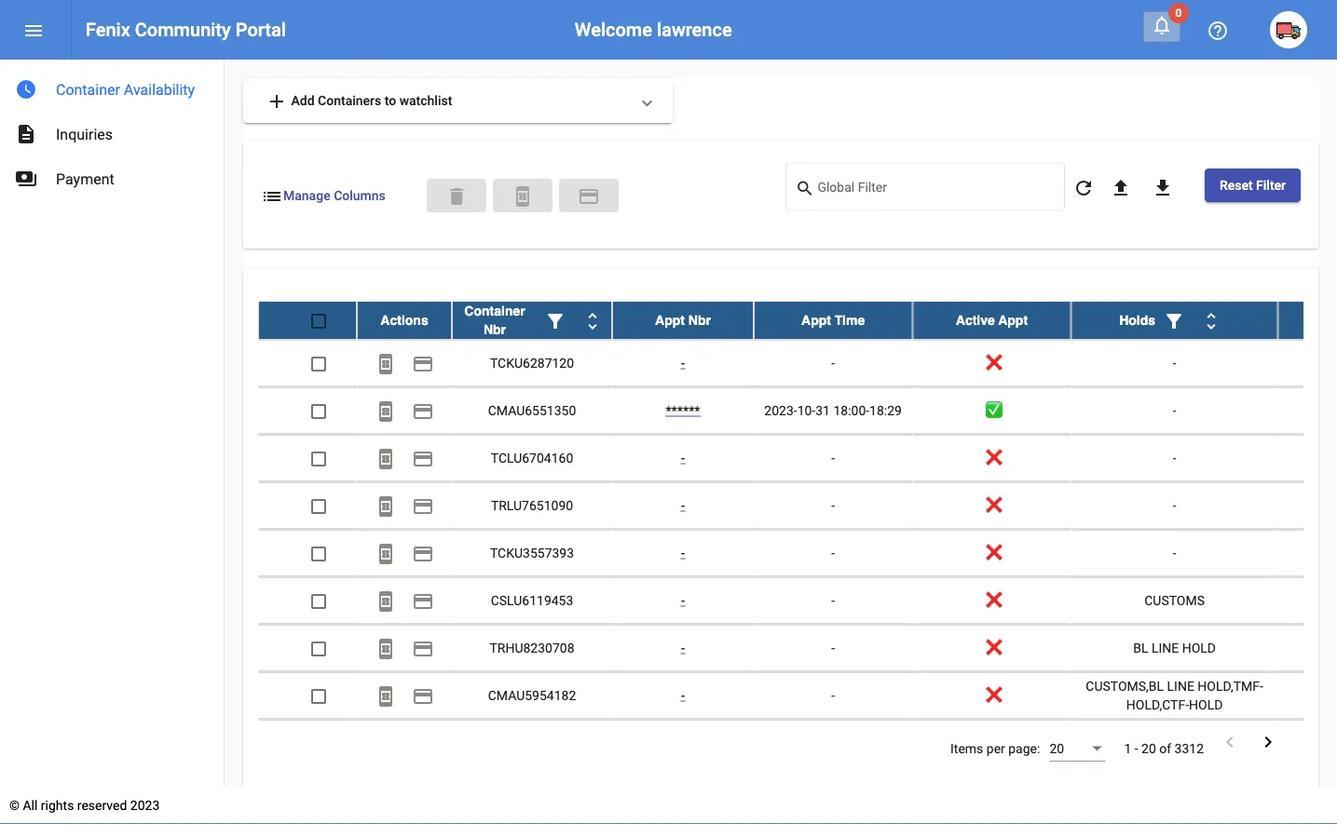 Task type: describe. For each thing, give the bounding box(es) containing it.
2 row from the top
[[258, 340, 1338, 387]]

10 row from the top
[[258, 720, 1338, 768]]

watch_later
[[15, 78, 37, 101]]

menu
[[22, 19, 45, 42]]

welcome
[[575, 19, 652, 41]]

no color image containing add
[[266, 90, 288, 113]]

7 row from the top
[[258, 577, 1338, 625]]

description
[[15, 123, 37, 145]]

menu button
[[15, 11, 52, 48]]

payment button for tcku3557393
[[405, 535, 442, 572]]

4 row from the top
[[258, 435, 1338, 482]]

cslu6119453
[[491, 593, 574, 608]]

navigate_next
[[1257, 731, 1280, 754]]

row containing filter_alt
[[258, 302, 1338, 340]]

- link for cslu6119453
[[681, 593, 685, 608]]

book_online for cslu6119453
[[375, 590, 397, 613]]

reset filter button
[[1205, 169, 1301, 202]]

per
[[987, 742, 1006, 757]]

6 row from the top
[[258, 530, 1338, 577]]

help_outline
[[1207, 19, 1229, 42]]

no color image containing description
[[15, 123, 37, 145]]

navigation containing watch_later
[[0, 60, 224, 201]]

delete image
[[446, 185, 468, 207]]

10-
[[798, 403, 816, 418]]

payments
[[15, 168, 37, 190]]

file_download
[[1152, 177, 1174, 199]]

payment for tclu6704160
[[412, 448, 434, 470]]

welcome lawrence
[[575, 19, 732, 41]]

hold,ctf-
[[1127, 697, 1189, 713]]

add
[[291, 93, 315, 108]]

no color image for payment button associated with cslu6119453
[[412, 590, 434, 613]]

9 row from the top
[[258, 673, 1338, 720]]

no color image for filter_alt popup button corresponding to holds
[[1163, 310, 1186, 332]]

tcku3557393
[[490, 545, 574, 561]]

3312
[[1175, 742, 1204, 757]]

active appt column header
[[913, 302, 1071, 339]]

payment for tcku3557393
[[412, 543, 434, 565]]

columns
[[334, 188, 386, 204]]

unfold_more for holds
[[1201, 310, 1223, 332]]

no color image for trlu7651090 payment button
[[412, 495, 434, 518]]

file_upload
[[1110, 177, 1132, 199]]

book_online button for tclu6704160
[[367, 440, 405, 477]]

nbr for appt nbr
[[689, 313, 711, 328]]

- link for cmau5954182
[[681, 688, 685, 703]]

appt time
[[802, 313, 865, 328]]

no color image inside navigate_next button
[[1257, 731, 1280, 754]]

actions column header
[[357, 302, 452, 339]]

1 20 from the left
[[1050, 742, 1065, 757]]

reset filter
[[1220, 178, 1286, 193]]

notifications_none button
[[1144, 11, 1181, 42]]

payment button for cmau5954182
[[405, 677, 442, 714]]

rights
[[41, 798, 74, 814]]

container nbr
[[464, 303, 525, 337]]

filter_alt button for holds
[[1156, 302, 1193, 339]]

nbr for container nbr
[[484, 322, 506, 337]]

payment button for cslu6119453
[[405, 582, 442, 619]]

book_online for cmau5954182
[[375, 685, 397, 708]]

2 column header from the left
[[1071, 302, 1278, 339]]

****** link
[[666, 403, 701, 418]]

notifications_none
[[1151, 14, 1173, 36]]

no color image containing list
[[261, 185, 283, 207]]

2023-10-31 18:00-18:29
[[765, 403, 902, 418]]

book_online button for cmau5954182
[[367, 677, 405, 714]]

Global Watchlist Filter field
[[818, 183, 1055, 198]]

unfold_more button for container nbr
[[574, 302, 611, 339]]

31
[[816, 403, 830, 418]]

book_online button for cmau6551350
[[367, 392, 405, 429]]

manage
[[283, 188, 331, 204]]

✅
[[986, 403, 999, 418]]

- link for tcku3557393
[[681, 545, 685, 561]]

no color image inside menu button
[[22, 19, 45, 42]]

por
[[1317, 313, 1338, 328]]

- link for tclu6704160
[[681, 450, 685, 466]]

community
[[135, 19, 231, 41]]

no color image containing search
[[795, 178, 818, 200]]

2023-
[[765, 403, 798, 418]]

containers
[[318, 93, 381, 108]]

file_download button
[[1145, 169, 1182, 206]]

18:29
[[870, 403, 902, 418]]

no color image inside the navigate_before "button"
[[1219, 731, 1242, 754]]

active
[[956, 313, 995, 328]]

book_online button for trlu7651090
[[367, 487, 405, 524]]

2 20 from the left
[[1142, 742, 1156, 757]]

payment button for trlu7651090
[[405, 487, 442, 524]]

navigate_next button
[[1252, 730, 1285, 758]]

no color image for payment button related to tcku3557393
[[412, 543, 434, 565]]

payment for cslu6119453
[[412, 590, 434, 613]]

no color image for notifications_none popup button
[[1151, 14, 1173, 36]]

cmau6551350
[[488, 403, 576, 418]]

❌ for trlu7651090
[[986, 498, 999, 513]]

search
[[795, 178, 815, 198]]

container for availability
[[56, 81, 120, 98]]

help_outline button
[[1200, 11, 1237, 48]]

3 row from the top
[[258, 387, 1338, 435]]

no color image inside help_outline popup button
[[1207, 19, 1229, 42]]

refresh button
[[1065, 169, 1103, 206]]

refresh
[[1073, 177, 1095, 199]]

book_online for cmau6551350
[[375, 400, 397, 423]]

© all rights reserved 2023
[[9, 798, 160, 814]]

- link for trlu7651090
[[681, 498, 685, 513]]

1 - 20 of 3312
[[1124, 742, 1204, 757]]

items
[[951, 742, 984, 757]]

portal
[[236, 19, 286, 41]]

2 filter_alt from the left
[[1163, 310, 1186, 332]]

lawrence
[[657, 19, 732, 41]]

book_online button for tcku3557393
[[367, 535, 405, 572]]

appt time column header
[[754, 302, 913, 339]]

cmau5954182
[[488, 688, 576, 703]]



Task type: vqa. For each thing, say whether or not it's contained in the screenshot.
3rd '❌'
yes



Task type: locate. For each thing, give the bounding box(es) containing it.
nbr inside container nbr
[[484, 322, 506, 337]]

payment button for tclu6704160
[[405, 440, 442, 477]]

customs,bl
[[1086, 679, 1164, 694]]

no color image containing help_outline
[[1207, 19, 1229, 42]]

reserved
[[77, 798, 127, 814]]

0 vertical spatial hold
[[1182, 640, 1216, 656]]

filter_alt right holds
[[1163, 310, 1186, 332]]

tclu6704160
[[491, 450, 573, 466]]

- link for tcku6287120
[[681, 355, 685, 371]]

6 ❌ from the top
[[986, 640, 999, 656]]

container up inquiries at the top
[[56, 81, 120, 98]]

1 horizontal spatial appt
[[802, 313, 831, 328]]

trhu8230708
[[490, 640, 575, 656]]

2 unfold_more button from the left
[[1193, 302, 1230, 339]]

of
[[1160, 742, 1172, 757]]

no color image inside notifications_none popup button
[[1151, 14, 1173, 36]]

payment
[[56, 170, 114, 188]]

por column header
[[1278, 302, 1338, 339]]

❌
[[986, 355, 999, 371], [986, 450, 999, 466], [986, 498, 999, 513], [986, 545, 999, 561], [986, 593, 999, 608], [986, 640, 999, 656], [986, 688, 999, 703]]

container for nbr
[[464, 303, 525, 318]]

payment
[[578, 185, 600, 207], [412, 353, 434, 375], [412, 400, 434, 423], [412, 448, 434, 470], [412, 495, 434, 518], [412, 543, 434, 565], [412, 590, 434, 613], [412, 638, 434, 660], [412, 685, 434, 708]]

no color image containing file_upload
[[1110, 177, 1132, 199]]

unfold_more for container nbr
[[582, 310, 604, 332]]

no color image for tclu6704160 book_online button
[[375, 448, 397, 470]]

filter_alt button
[[537, 302, 574, 339], [1156, 302, 1193, 339]]

unfold_more left appt nbr
[[582, 310, 604, 332]]

reset
[[1220, 178, 1253, 193]]

container
[[56, 81, 120, 98], [464, 303, 525, 318]]

list
[[261, 185, 283, 207]]

nbr inside column header
[[689, 313, 711, 328]]

1 horizontal spatial column header
[[1071, 302, 1278, 339]]

1 horizontal spatial unfold_more
[[1201, 310, 1223, 332]]

0 horizontal spatial unfold_more button
[[574, 302, 611, 339]]

no color image for trhu8230708 book_online button
[[375, 638, 397, 660]]

2 - link from the top
[[681, 450, 685, 466]]

1 - link from the top
[[681, 355, 685, 371]]

book_online button
[[493, 179, 553, 212], [367, 344, 405, 382], [367, 392, 405, 429], [367, 440, 405, 477], [367, 487, 405, 524], [367, 535, 405, 572], [367, 582, 405, 619], [367, 630, 405, 667], [367, 677, 405, 714]]

1 ❌ from the top
[[986, 355, 999, 371]]

2 unfold_more from the left
[[1201, 310, 1223, 332]]

8 row from the top
[[258, 625, 1338, 673]]

5 row from the top
[[258, 482, 1338, 530]]

0 horizontal spatial filter_alt
[[544, 310, 567, 332]]

book_online
[[512, 185, 534, 207], [375, 353, 397, 375], [375, 400, 397, 423], [375, 448, 397, 470], [375, 495, 397, 518], [375, 543, 397, 565], [375, 590, 397, 613], [375, 638, 397, 660], [375, 685, 397, 708]]

bl line hold
[[1134, 640, 1216, 656]]

no color image containing filter_alt
[[1163, 310, 1186, 332]]

fenix community portal
[[86, 19, 286, 41]]

line right bl on the bottom right of the page
[[1152, 640, 1179, 656]]

no color image for book_online button corresponding to cmau6551350
[[375, 400, 397, 423]]

6 - link from the top
[[681, 640, 685, 656]]

3 ❌ from the top
[[986, 498, 999, 513]]

watchlist
[[400, 93, 452, 108]]

❌ for cslu6119453
[[986, 593, 999, 608]]

0 horizontal spatial nbr
[[484, 322, 506, 337]]

1 unfold_more button from the left
[[574, 302, 611, 339]]

nbr up tcku6287120
[[484, 322, 506, 337]]

0 horizontal spatial appt
[[655, 313, 685, 328]]

delete
[[446, 185, 468, 207]]

unfold_more button
[[574, 302, 611, 339], [1193, 302, 1230, 339]]

❌ for tcku6287120
[[986, 355, 999, 371]]

no color image inside file_upload button
[[1110, 177, 1132, 199]]

4 ❌ from the top
[[986, 545, 999, 561]]

unfold_more button for holds
[[1193, 302, 1230, 339]]

1 horizontal spatial filter_alt button
[[1156, 302, 1193, 339]]

appt right active
[[999, 313, 1028, 328]]

navigate_before button
[[1214, 730, 1247, 758]]

appt for appt time
[[802, 313, 831, 328]]

customs,bl line hold,tmf- hold,ctf-hold
[[1086, 679, 1264, 713]]

add
[[266, 90, 288, 113]]

book_online for trlu7651090
[[375, 495, 397, 518]]

1 horizontal spatial nbr
[[689, 313, 711, 328]]

page:
[[1009, 742, 1041, 757]]

active appt
[[956, 313, 1028, 328]]

20 left the of
[[1142, 742, 1156, 757]]

payment for cmau6551350
[[412, 400, 434, 423]]

2 horizontal spatial appt
[[999, 313, 1028, 328]]

filter_alt button for container nbr
[[537, 302, 574, 339]]

hold down 'hold,tmf-'
[[1189, 697, 1223, 713]]

no color image inside file_download button
[[1152, 177, 1174, 199]]

line
[[1152, 640, 1179, 656], [1167, 679, 1195, 694]]

0 horizontal spatial column header
[[452, 302, 612, 339]]

1 vertical spatial container
[[464, 303, 525, 318]]

hold,tmf-
[[1198, 679, 1264, 694]]

filter_alt inside popup button
[[544, 310, 567, 332]]

0 horizontal spatial filter_alt button
[[537, 302, 574, 339]]

payment for tcku6287120
[[412, 353, 434, 375]]

holds filter_alt
[[1120, 310, 1186, 332]]

appt for appt nbr
[[655, 313, 685, 328]]

no color image containing file_download
[[1152, 177, 1174, 199]]

container up tcku6287120
[[464, 303, 525, 318]]

1
[[1124, 742, 1132, 757]]

filter_alt
[[544, 310, 567, 332], [1163, 310, 1186, 332]]

book_online for tcku3557393
[[375, 543, 397, 565]]

holds
[[1120, 313, 1156, 328]]

1 row from the top
[[258, 302, 1338, 340]]

payment button
[[559, 179, 619, 212], [405, 344, 442, 382], [405, 392, 442, 429], [405, 440, 442, 477], [405, 487, 442, 524], [405, 535, 442, 572], [405, 582, 442, 619], [405, 630, 442, 667], [405, 677, 442, 714]]

no color image containing navigate_next
[[1257, 731, 1280, 754]]

book_online button for trhu8230708
[[367, 630, 405, 667]]

❌ for trhu8230708
[[986, 640, 999, 656]]

unfold_more button up tcku6287120
[[574, 302, 611, 339]]

1 unfold_more from the left
[[582, 310, 604, 332]]

- link
[[681, 355, 685, 371], [681, 450, 685, 466], [681, 498, 685, 513], [681, 545, 685, 561], [681, 593, 685, 608], [681, 640, 685, 656], [681, 688, 685, 703]]

no color image containing payments
[[15, 168, 37, 190]]

©
[[9, 798, 20, 814]]

line up hold,ctf-
[[1167, 679, 1195, 694]]

appt up ******
[[655, 313, 685, 328]]

no color image
[[1151, 14, 1173, 36], [15, 78, 37, 101], [266, 90, 288, 113], [15, 168, 37, 190], [1163, 310, 1186, 332], [375, 400, 397, 423], [375, 448, 397, 470], [412, 495, 434, 518], [412, 543, 434, 565], [412, 590, 434, 613], [375, 638, 397, 660], [412, 638, 434, 660]]

7 - link from the top
[[681, 688, 685, 703]]

add add containers to watchlist
[[266, 90, 452, 113]]

appt nbr column header
[[612, 302, 754, 339]]

book_online for tcku6287120
[[375, 353, 397, 375]]

navigate_before
[[1219, 731, 1242, 754]]

appt nbr
[[655, 313, 711, 328]]

payment button for cmau6551350
[[405, 392, 442, 429]]

0 vertical spatial container
[[56, 81, 120, 98]]

no color image containing filter_alt
[[544, 310, 567, 332]]

2023
[[130, 798, 160, 814]]

unfold_more right holds filter_alt
[[1201, 310, 1223, 332]]

1 vertical spatial line
[[1167, 679, 1195, 694]]

delete button
[[427, 179, 487, 212]]

❌ for tcku3557393
[[986, 545, 999, 561]]

no color image containing watch_later
[[15, 78, 37, 101]]

no color image containing refresh
[[1073, 177, 1095, 199]]

grid containing filter_alt
[[258, 302, 1338, 768]]

20 right the page:
[[1050, 742, 1065, 757]]

payment for trhu8230708
[[412, 638, 434, 660]]

4 - link from the top
[[681, 545, 685, 561]]

bl
[[1134, 640, 1149, 656]]

5 ❌ from the top
[[986, 593, 999, 608]]

- link for trhu8230708
[[681, 640, 685, 656]]

list manage columns
[[261, 185, 386, 207]]

availability
[[124, 81, 195, 98]]

payment button for trhu8230708
[[405, 630, 442, 667]]

line for hold
[[1152, 640, 1179, 656]]

no color image inside filter_alt popup button
[[1163, 310, 1186, 332]]

1 horizontal spatial container
[[464, 303, 525, 318]]

0 vertical spatial line
[[1152, 640, 1179, 656]]

book_online button for tcku6287120
[[367, 344, 405, 382]]

0 horizontal spatial 20
[[1050, 742, 1065, 757]]

1 column header from the left
[[452, 302, 612, 339]]

payment button for tcku6287120
[[405, 344, 442, 382]]

5 - link from the top
[[681, 593, 685, 608]]

navigation
[[0, 60, 224, 201]]

payment for cmau5954182
[[412, 685, 434, 708]]

2 ❌ from the top
[[986, 450, 999, 466]]

nbr up ******
[[689, 313, 711, 328]]

column header
[[452, 302, 612, 339], [1071, 302, 1278, 339]]

hold up 'hold,tmf-'
[[1182, 640, 1216, 656]]

unfold_more
[[582, 310, 604, 332], [1201, 310, 1223, 332]]

hold inside customs,bl line hold,tmf- hold,ctf-hold
[[1189, 697, 1223, 713]]

3 - link from the top
[[681, 498, 685, 513]]

no color image containing menu
[[22, 19, 45, 42]]

❌ for cmau5954182
[[986, 688, 999, 703]]

line for hold,tmf-
[[1167, 679, 1195, 694]]

cell
[[1278, 340, 1338, 386], [1278, 387, 1338, 434], [1278, 435, 1338, 481], [1278, 482, 1338, 529], [1278, 530, 1338, 577], [1278, 577, 1338, 624], [1278, 625, 1338, 672], [1278, 673, 1338, 719], [258, 720, 357, 767], [357, 720, 452, 767], [452, 720, 612, 767], [612, 720, 754, 767], [754, 720, 913, 767], [913, 720, 1071, 767], [1071, 720, 1278, 767], [1278, 720, 1338, 767]]

tcku6287120
[[490, 355, 574, 371]]

18:00-
[[834, 403, 870, 418]]

hold
[[1182, 640, 1216, 656], [1189, 697, 1223, 713]]

1 filter_alt button from the left
[[537, 302, 574, 339]]

20
[[1050, 742, 1065, 757], [1142, 742, 1156, 757]]

all
[[23, 798, 38, 814]]

container availability
[[56, 81, 195, 98]]

1 horizontal spatial unfold_more button
[[1193, 302, 1230, 339]]

inquiries
[[56, 125, 113, 143]]

row
[[258, 302, 1338, 340], [258, 340, 1338, 387], [258, 387, 1338, 435], [258, 435, 1338, 482], [258, 482, 1338, 530], [258, 530, 1338, 577], [258, 577, 1338, 625], [258, 625, 1338, 673], [258, 673, 1338, 720], [258, 720, 1338, 768]]

no color image inside filter_alt popup button
[[544, 310, 567, 332]]

customs
[[1145, 593, 1205, 608]]

items per page:
[[951, 742, 1041, 757]]

1 appt from the left
[[655, 313, 685, 328]]

❌ for tclu6704160
[[986, 450, 999, 466]]

no color image
[[22, 19, 45, 42], [1207, 19, 1229, 42], [15, 123, 37, 145], [1073, 177, 1095, 199], [1110, 177, 1132, 199], [1152, 177, 1174, 199], [795, 178, 818, 200], [261, 185, 283, 207], [512, 185, 534, 207], [578, 185, 600, 207], [544, 310, 567, 332], [582, 310, 604, 332], [1201, 310, 1223, 332], [375, 353, 397, 375], [412, 353, 434, 375], [412, 400, 434, 423], [412, 448, 434, 470], [375, 495, 397, 518], [375, 543, 397, 565], [375, 590, 397, 613], [375, 685, 397, 708], [412, 685, 434, 708], [1219, 731, 1242, 754], [1257, 731, 1280, 754]]

1 horizontal spatial 20
[[1142, 742, 1156, 757]]

nbr
[[689, 313, 711, 328], [484, 322, 506, 337]]

appt left "time"
[[802, 313, 831, 328]]

time
[[835, 313, 865, 328]]

to
[[385, 93, 396, 108]]

actions
[[381, 313, 428, 328]]

fenix
[[86, 19, 130, 41]]

unfold_more button right holds filter_alt
[[1193, 302, 1230, 339]]

filter_alt up tcku6287120
[[544, 310, 567, 332]]

-
[[681, 355, 685, 371], [832, 355, 835, 371], [1173, 355, 1177, 371], [1173, 403, 1177, 418], [681, 450, 685, 466], [832, 450, 835, 466], [1173, 450, 1177, 466], [681, 498, 685, 513], [832, 498, 835, 513], [1173, 498, 1177, 513], [681, 545, 685, 561], [832, 545, 835, 561], [1173, 545, 1177, 561], [681, 593, 685, 608], [832, 593, 835, 608], [681, 640, 685, 656], [832, 640, 835, 656], [681, 688, 685, 703], [832, 688, 835, 703], [1135, 742, 1139, 757]]

no color image containing notifications_none
[[1151, 14, 1173, 36]]

******
[[666, 403, 701, 418]]

filter
[[1256, 178, 1286, 193]]

payment for trlu7651090
[[412, 495, 434, 518]]

no color image for trhu8230708's payment button
[[412, 638, 434, 660]]

no color image inside refresh button
[[1073, 177, 1095, 199]]

grid
[[258, 302, 1338, 768]]

2 appt from the left
[[802, 313, 831, 328]]

0 horizontal spatial unfold_more
[[582, 310, 604, 332]]

file_upload button
[[1103, 169, 1140, 206]]

book_online for tclu6704160
[[375, 448, 397, 470]]

3 appt from the left
[[999, 313, 1028, 328]]

1 horizontal spatial filter_alt
[[1163, 310, 1186, 332]]

7 ❌ from the top
[[986, 688, 999, 703]]

1 filter_alt from the left
[[544, 310, 567, 332]]

book_online button for cslu6119453
[[367, 582, 405, 619]]

trlu7651090
[[491, 498, 573, 513]]

book_online for trhu8230708
[[375, 638, 397, 660]]

line inside customs,bl line hold,tmf- hold,ctf-hold
[[1167, 679, 1195, 694]]

0 horizontal spatial container
[[56, 81, 120, 98]]

2 filter_alt button from the left
[[1156, 302, 1193, 339]]

no color image containing navigate_before
[[1219, 731, 1242, 754]]

1 vertical spatial hold
[[1189, 697, 1223, 713]]



